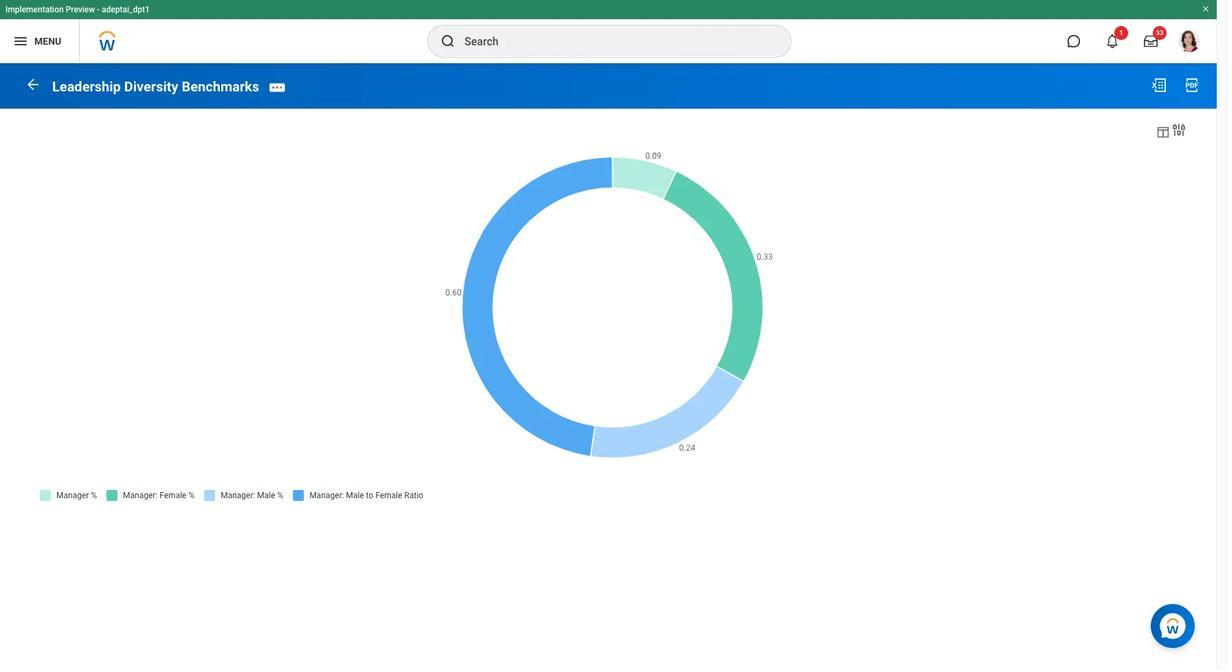 Task type: locate. For each thing, give the bounding box(es) containing it.
1 button
[[1098, 26, 1129, 56]]

leadership diversity benchmarks
[[52, 78, 259, 95]]

preview
[[66, 5, 95, 14]]

configure and view chart data image
[[1171, 121, 1188, 138]]

notifications large image
[[1106, 34, 1120, 48]]

33
[[1156, 29, 1164, 36]]

inbox large image
[[1144, 34, 1158, 48]]

view printable version (pdf) image
[[1184, 77, 1201, 93]]

-
[[97, 5, 100, 14]]

configure and view chart data image
[[1156, 124, 1171, 139]]

implementation preview -   adeptai_dpt1
[[5, 5, 150, 14]]



Task type: describe. For each thing, give the bounding box(es) containing it.
previous page image
[[25, 76, 41, 93]]

export to excel image
[[1151, 77, 1168, 93]]

justify image
[[12, 33, 29, 49]]

diversity
[[124, 78, 178, 95]]

search image
[[440, 33, 456, 49]]

Search Workday  search field
[[465, 26, 763, 56]]

menu banner
[[0, 0, 1217, 63]]

menu
[[34, 35, 61, 46]]

menu button
[[0, 19, 79, 63]]

leadership diversity benchmarks link
[[52, 78, 259, 95]]

leadership
[[52, 78, 121, 95]]

33 button
[[1136, 26, 1167, 56]]

leadership diversity benchmarks main content
[[0, 63, 1217, 524]]

close environment banner image
[[1202, 5, 1210, 13]]

adeptai_dpt1
[[102, 5, 150, 14]]

profile logan mcneil image
[[1179, 30, 1201, 55]]

implementation
[[5, 5, 64, 14]]

benchmarks
[[182, 78, 259, 95]]

1
[[1120, 29, 1124, 36]]



Task type: vqa. For each thing, say whether or not it's contained in the screenshot.
Statutory Taxes (ER) [USA]'s x small icon
no



